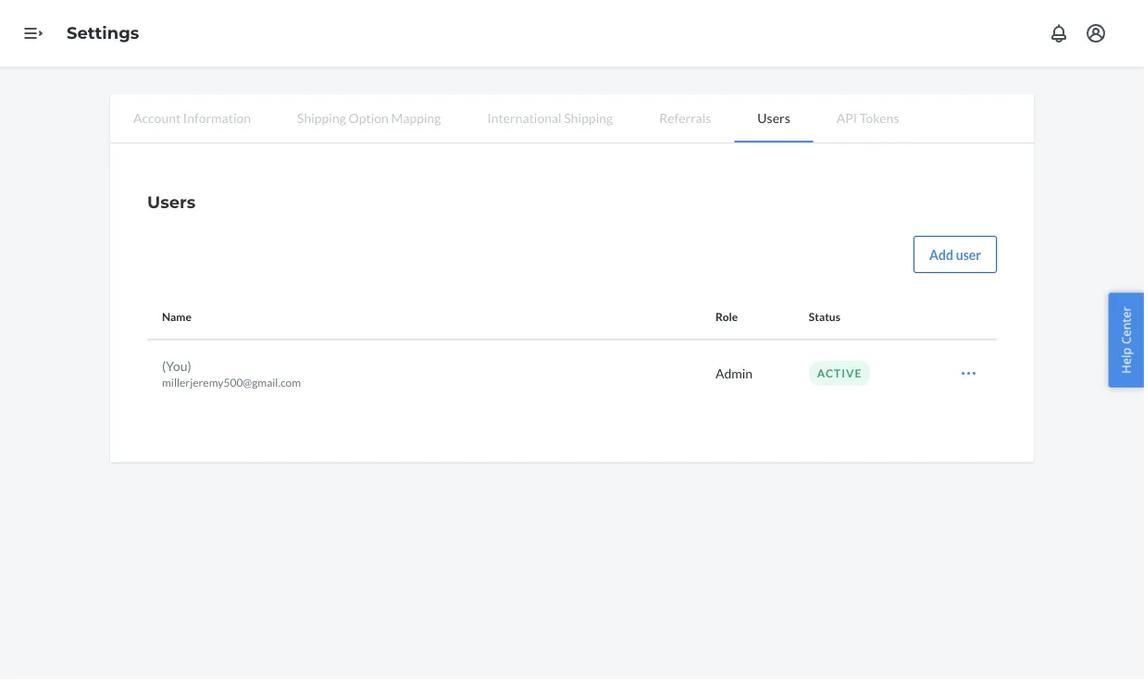 Task type: vqa. For each thing, say whether or not it's contained in the screenshot.
the "is" corresponding to residential
no



Task type: locate. For each thing, give the bounding box(es) containing it.
open navigation image
[[22, 22, 44, 44]]

mapping
[[391, 110, 441, 125]]

tab list
[[110, 94, 1034, 143]]

international shipping tab
[[464, 94, 636, 141]]

users left api
[[758, 110, 790, 125]]

help center button
[[1109, 293, 1144, 388]]

shipping right international
[[564, 110, 613, 125]]

option
[[349, 110, 389, 125]]

1 shipping from the left
[[297, 110, 346, 125]]

api tokens
[[837, 110, 899, 125]]

role
[[716, 310, 738, 324]]

admin
[[716, 366, 753, 381]]

(you) millerjeremy500@gmail.com
[[162, 358, 301, 389]]

open notifications image
[[1048, 22, 1070, 44]]

0 vertical spatial users
[[758, 110, 790, 125]]

shipping inside tab
[[564, 110, 613, 125]]

shipping inside tab
[[297, 110, 346, 125]]

0 horizontal spatial shipping
[[297, 110, 346, 125]]

shipping
[[297, 110, 346, 125], [564, 110, 613, 125]]

add user
[[930, 247, 981, 262]]

2 shipping from the left
[[564, 110, 613, 125]]

settings link
[[67, 23, 139, 43]]

help center
[[1118, 307, 1134, 374]]

1 horizontal spatial users
[[758, 110, 790, 125]]

(you)
[[162, 358, 191, 373]]

api tokens tab
[[813, 94, 923, 141]]

account information
[[133, 110, 251, 125]]

0 horizontal spatial users
[[147, 192, 196, 212]]

shipping left option
[[297, 110, 346, 125]]

referrals
[[659, 110, 711, 125]]

open account menu image
[[1085, 22, 1107, 44]]

users tab
[[734, 94, 813, 143]]

help
[[1118, 348, 1134, 374]]

users down account
[[147, 192, 196, 212]]

center
[[1118, 307, 1134, 345]]

users
[[758, 110, 790, 125], [147, 192, 196, 212]]

1 horizontal spatial shipping
[[564, 110, 613, 125]]



Task type: describe. For each thing, give the bounding box(es) containing it.
referrals tab
[[636, 94, 734, 141]]

shipping option mapping
[[297, 110, 441, 125]]

users inside tab
[[758, 110, 790, 125]]

account information tab
[[110, 94, 274, 141]]

international
[[487, 110, 562, 125]]

settings
[[67, 23, 139, 43]]

shipping option mapping tab
[[274, 94, 464, 141]]

open user actions image
[[960, 364, 978, 383]]

information
[[183, 110, 251, 125]]

api
[[837, 110, 857, 125]]

tokens
[[860, 110, 899, 125]]

user
[[956, 247, 981, 262]]

active
[[817, 367, 862, 380]]

account
[[133, 110, 181, 125]]

1 vertical spatial users
[[147, 192, 196, 212]]

international shipping
[[487, 110, 613, 125]]

add user button
[[914, 236, 997, 273]]

name
[[162, 310, 192, 324]]

status
[[809, 310, 841, 324]]

millerjeremy500@gmail.com
[[162, 376, 301, 389]]

tab list containing account information
[[110, 94, 1034, 143]]

add
[[930, 247, 954, 262]]



